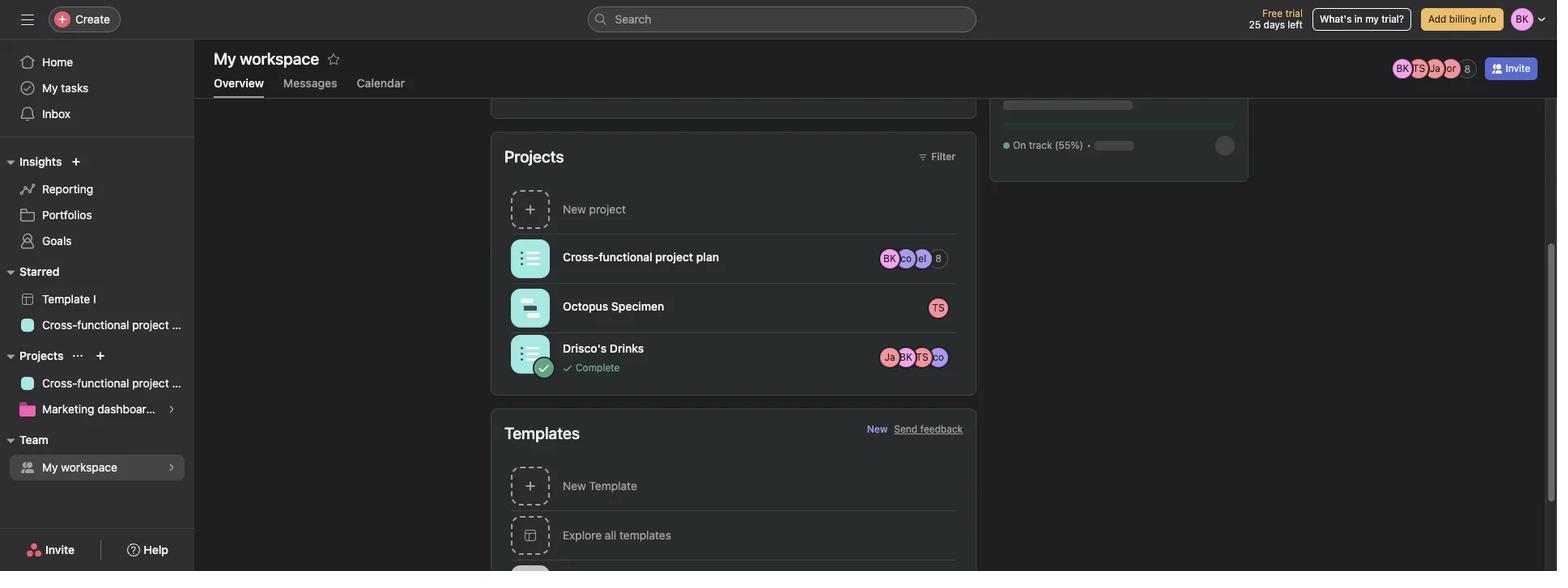 Task type: describe. For each thing, give the bounding box(es) containing it.
marketing dashboards link
[[10, 397, 185, 423]]

25
[[1250, 19, 1261, 31]]

el
[[919, 252, 927, 264]]

invite for the left invite button
[[45, 544, 75, 557]]

plan inside starred element
[[172, 318, 194, 332]]

timeline image
[[521, 299, 540, 318]]

starred element
[[0, 258, 194, 342]]

cross- inside projects element
[[42, 377, 77, 390]]

add billing info
[[1429, 13, 1497, 25]]

0 vertical spatial cross-
[[563, 250, 599, 264]]

new for projects
[[563, 203, 586, 216]]

0 vertical spatial projects
[[505, 147, 564, 166]]

1 horizontal spatial invite button
[[1486, 58, 1538, 80]]

octopus specimen
[[563, 299, 665, 313]]

what's
[[1320, 13, 1352, 25]]

toggle project starred status image
[[671, 302, 681, 311]]

show options, current sort, top image
[[73, 352, 83, 361]]

0 vertical spatial ts
[[1413, 62, 1426, 75]]

help
[[144, 544, 168, 557]]

portfolios
[[42, 208, 92, 222]]

team button
[[0, 431, 48, 450]]

show options image for drinks
[[957, 351, 970, 364]]

starred button
[[0, 262, 59, 282]]

feedback
[[921, 424, 963, 436]]

workspace
[[61, 461, 117, 475]]

template i
[[42, 292, 96, 306]]

free
[[1263, 7, 1283, 19]]

(55%)
[[1055, 139, 1084, 151]]

2 vertical spatial ts
[[916, 351, 929, 363]]

cross-functional project plan link inside projects element
[[10, 371, 194, 397]]

my
[[1366, 13, 1379, 25]]

on
[[1013, 139, 1027, 151]]

trial
[[1286, 7, 1303, 19]]

my for my tasks
[[42, 81, 58, 95]]

goals link
[[10, 228, 185, 254]]

drisco's drinks
[[563, 341, 644, 355]]

list image
[[521, 249, 540, 269]]

info
[[1480, 13, 1497, 25]]

send
[[895, 424, 918, 436]]

portfolios link
[[10, 203, 185, 228]]

create
[[75, 12, 110, 26]]

projects button
[[0, 347, 64, 366]]

messages
[[283, 76, 337, 90]]

8 for or
[[1465, 63, 1471, 75]]

search
[[615, 12, 652, 26]]

my workspace
[[42, 461, 117, 475]]

insights
[[19, 155, 62, 168]]

2 vertical spatial bk
[[900, 351, 913, 363]]

overview button
[[214, 76, 264, 98]]

see details, my workspace image
[[167, 463, 177, 473]]

explore
[[563, 529, 602, 543]]

billing
[[1450, 13, 1477, 25]]

show options image for specimen
[[957, 302, 970, 315]]

home
[[42, 55, 73, 69]]

complete
[[576, 362, 620, 374]]

or
[[1447, 62, 1457, 75]]

8 for el
[[936, 253, 942, 265]]

cross-functional project plan inside starred element
[[42, 318, 194, 332]]

add
[[1429, 13, 1447, 25]]

0 vertical spatial bk
[[1397, 62, 1410, 75]]

free trial 25 days left
[[1250, 7, 1303, 31]]

insights button
[[0, 152, 62, 172]]

new for templates
[[563, 480, 586, 493]]

1 vertical spatial ja
[[885, 351, 896, 363]]

search list box
[[588, 6, 977, 32]]

marketing
[[42, 403, 94, 416]]

create button
[[49, 6, 121, 32]]

cross- inside starred element
[[42, 318, 77, 332]]

new project or portfolio image
[[96, 352, 106, 361]]



Task type: vqa. For each thing, say whether or not it's contained in the screenshot.
the dashboards
yes



Task type: locate. For each thing, give the bounding box(es) containing it.
2 vertical spatial cross-functional project plan
[[42, 377, 194, 390]]

0 horizontal spatial invite
[[45, 544, 75, 557]]

plan inside projects element
[[172, 377, 194, 390]]

trial?
[[1382, 13, 1405, 25]]

1 horizontal spatial projects
[[505, 147, 564, 166]]

hide sidebar image
[[21, 13, 34, 26]]

1 vertical spatial template
[[589, 480, 637, 493]]

1 vertical spatial invite button
[[15, 536, 85, 565]]

filter
[[932, 151, 956, 163]]

0 horizontal spatial projects
[[19, 349, 64, 363]]

0 vertical spatial co
[[901, 252, 912, 264]]

template i link
[[10, 287, 185, 313]]

bk left el
[[884, 252, 897, 264]]

help button
[[117, 536, 179, 565]]

project
[[589, 203, 626, 216], [656, 250, 693, 264], [132, 318, 169, 332], [132, 377, 169, 390]]

messages button
[[283, 76, 337, 98]]

0 horizontal spatial ja
[[885, 351, 896, 363]]

0 horizontal spatial 8
[[936, 253, 942, 265]]

team
[[19, 433, 48, 447]]

inbox
[[42, 107, 71, 121]]

1 horizontal spatial co
[[933, 351, 944, 363]]

0 horizontal spatial bk
[[884, 252, 897, 264]]

templates
[[620, 529, 672, 543]]

search button
[[588, 6, 977, 32]]

filter button
[[912, 146, 963, 168]]

1 horizontal spatial ts
[[933, 302, 945, 314]]

reporting
[[42, 182, 93, 196]]

2 my from the top
[[42, 461, 58, 475]]

template
[[42, 292, 90, 306], [589, 480, 637, 493]]

2 vertical spatial plan
[[172, 377, 194, 390]]

1 horizontal spatial template
[[589, 480, 637, 493]]

dashboards
[[97, 403, 159, 416]]

home link
[[10, 49, 185, 75]]

invite
[[1506, 62, 1531, 75], [45, 544, 75, 557]]

new project
[[563, 203, 626, 216]]

projects up new project
[[505, 147, 564, 166]]

cross-functional project plan link down i
[[10, 313, 194, 339]]

my inside global element
[[42, 81, 58, 95]]

explore all templates
[[563, 529, 672, 543]]

send feedback link
[[895, 423, 963, 437]]

cross-functional project plan link up 'marketing dashboards'
[[10, 371, 194, 397]]

cross-functional project plan down the template i link
[[42, 318, 194, 332]]

cross-functional project plan link
[[10, 313, 194, 339], [10, 371, 194, 397]]

bk up send at the bottom right of the page
[[900, 351, 913, 363]]

bk
[[1397, 62, 1410, 75], [884, 252, 897, 264], [900, 351, 913, 363]]

8
[[1465, 63, 1471, 75], [936, 253, 942, 265]]

1 horizontal spatial 8
[[1465, 63, 1471, 75]]

cross- down template i
[[42, 318, 77, 332]]

0 vertical spatial template
[[42, 292, 90, 306]]

invite for rightmost invite button
[[1506, 62, 1531, 75]]

projects element
[[0, 342, 194, 426]]

cross-functional project plan inside projects element
[[42, 377, 194, 390]]

1 vertical spatial invite
[[45, 544, 75, 557]]

0 horizontal spatial ts
[[916, 351, 929, 363]]

1 vertical spatial functional
[[77, 318, 129, 332]]

ja left the or
[[1430, 62, 1441, 75]]

cross- up the 'marketing'
[[42, 377, 77, 390]]

my
[[42, 81, 58, 95], [42, 461, 58, 475]]

show options image
[[957, 302, 970, 315], [957, 351, 970, 364]]

0 vertical spatial my
[[42, 81, 58, 95]]

0 vertical spatial ja
[[1430, 62, 1441, 75]]

0 horizontal spatial invite button
[[15, 536, 85, 565]]

2 vertical spatial new
[[563, 480, 586, 493]]

new
[[563, 203, 586, 216], [867, 424, 888, 436], [563, 480, 586, 493]]

2 horizontal spatial ts
[[1413, 62, 1426, 75]]

cross-functional project plan up dashboards
[[42, 377, 194, 390]]

1 vertical spatial cross-
[[42, 318, 77, 332]]

2 cross-functional project plan link from the top
[[10, 371, 194, 397]]

co
[[901, 252, 912, 264], [933, 351, 944, 363]]

8 right the or
[[1465, 63, 1471, 75]]

1 horizontal spatial invite
[[1506, 62, 1531, 75]]

inbox link
[[10, 101, 185, 127]]

teams element
[[0, 426, 194, 484]]

1 vertical spatial new
[[867, 424, 888, 436]]

0 vertical spatial invite
[[1506, 62, 1531, 75]]

global element
[[0, 40, 194, 137]]

0 vertical spatial plan
[[696, 250, 719, 264]]

projects left show options, current sort, top image
[[19, 349, 64, 363]]

ja up send at the bottom right of the page
[[885, 351, 896, 363]]

functional inside projects element
[[77, 377, 129, 390]]

new send feedback
[[867, 424, 963, 436]]

all
[[605, 529, 617, 543]]

•
[[1087, 139, 1092, 151]]

my workspace
[[214, 49, 319, 68]]

1 vertical spatial cross-functional project plan
[[42, 318, 194, 332]]

1 my from the top
[[42, 81, 58, 95]]

on track (55%)
[[1013, 139, 1084, 151]]

see details, marketing dashboards image
[[167, 405, 177, 415]]

templates
[[505, 424, 580, 443]]

plan
[[696, 250, 719, 264], [172, 318, 194, 332], [172, 377, 194, 390]]

bk left the or
[[1397, 62, 1410, 75]]

projects
[[505, 147, 564, 166], [19, 349, 64, 363]]

cross-functional project plan
[[563, 250, 719, 264], [42, 318, 194, 332], [42, 377, 194, 390]]

reporting link
[[10, 177, 185, 203]]

0 vertical spatial cross-functional project plan
[[563, 250, 719, 264]]

8 right el
[[936, 253, 942, 265]]

functional
[[599, 250, 653, 264], [77, 318, 129, 332], [77, 377, 129, 390]]

projects inside dropdown button
[[19, 349, 64, 363]]

days
[[1264, 19, 1286, 31]]

what's in my trial? button
[[1313, 8, 1412, 31]]

my inside teams element
[[42, 461, 58, 475]]

add billing info button
[[1422, 8, 1504, 31]]

1 vertical spatial my
[[42, 461, 58, 475]]

functional up 'marketing dashboards'
[[77, 377, 129, 390]]

1 vertical spatial ts
[[933, 302, 945, 314]]

0 vertical spatial cross-functional project plan link
[[10, 313, 194, 339]]

1 horizontal spatial ja
[[1430, 62, 1441, 75]]

0 vertical spatial new
[[563, 203, 586, 216]]

0 vertical spatial invite button
[[1486, 58, 1538, 80]]

specimen
[[612, 299, 665, 313]]

0 vertical spatial functional
[[599, 250, 653, 264]]

my workspace link
[[10, 455, 185, 481]]

2 vertical spatial functional
[[77, 377, 129, 390]]

1 show options image from the top
[[957, 302, 970, 315]]

cross-
[[563, 250, 599, 264], [42, 318, 77, 332], [42, 377, 77, 390]]

functional for cross-functional project plan link inside the starred element
[[77, 318, 129, 332]]

template up all
[[589, 480, 637, 493]]

tasks
[[61, 81, 89, 95]]

goals
[[42, 234, 72, 248]]

project inside starred element
[[132, 318, 169, 332]]

my for my workspace
[[42, 461, 58, 475]]

co left el
[[901, 252, 912, 264]]

2 horizontal spatial bk
[[1397, 62, 1410, 75]]

invite button
[[1486, 58, 1538, 80], [15, 536, 85, 565]]

functional up octopus specimen at the bottom of page
[[599, 250, 653, 264]]

0 horizontal spatial template
[[42, 292, 90, 306]]

add to starred image
[[327, 53, 340, 66]]

template inside starred element
[[42, 292, 90, 306]]

list image
[[521, 345, 540, 364]]

0 horizontal spatial co
[[901, 252, 912, 264]]

drisco's
[[563, 341, 607, 355]]

2 vertical spatial cross-
[[42, 377, 77, 390]]

cross-functional project plan link inside starred element
[[10, 313, 194, 339]]

2 show options image from the top
[[957, 351, 970, 364]]

1 vertical spatial cross-functional project plan link
[[10, 371, 194, 397]]

1 vertical spatial show options image
[[957, 351, 970, 364]]

1 vertical spatial projects
[[19, 349, 64, 363]]

track
[[1029, 139, 1053, 151]]

overview
[[214, 76, 264, 90]]

calendar button
[[357, 76, 405, 98]]

ja
[[1430, 62, 1441, 75], [885, 351, 896, 363]]

cross- down new project
[[563, 250, 599, 264]]

my left tasks
[[42, 81, 58, 95]]

new image
[[72, 157, 81, 167]]

1 vertical spatial 8
[[936, 253, 942, 265]]

insights element
[[0, 147, 194, 258]]

left
[[1288, 19, 1303, 31]]

cross-functional project plan up specimen
[[563, 250, 719, 264]]

functional for cross-functional project plan link within projects element
[[77, 377, 129, 390]]

1 vertical spatial plan
[[172, 318, 194, 332]]

in
[[1355, 13, 1363, 25]]

functional down the template i link
[[77, 318, 129, 332]]

my tasks link
[[10, 75, 185, 101]]

co up feedback
[[933, 351, 944, 363]]

template left i
[[42, 292, 90, 306]]

drinks
[[610, 341, 644, 355]]

my down team
[[42, 461, 58, 475]]

i
[[93, 292, 96, 306]]

new template
[[563, 480, 637, 493]]

1 vertical spatial co
[[933, 351, 944, 363]]

my tasks
[[42, 81, 89, 95]]

starred
[[19, 265, 59, 279]]

1 horizontal spatial bk
[[900, 351, 913, 363]]

calendar
[[357, 76, 405, 90]]

what's in my trial?
[[1320, 13, 1405, 25]]

ts
[[1413, 62, 1426, 75], [933, 302, 945, 314], [916, 351, 929, 363]]

marketing dashboards
[[42, 403, 159, 416]]

1 cross-functional project plan link from the top
[[10, 313, 194, 339]]

1 vertical spatial bk
[[884, 252, 897, 264]]

0 vertical spatial show options image
[[957, 302, 970, 315]]

octopus
[[563, 299, 609, 313]]

functional inside starred element
[[77, 318, 129, 332]]

0 vertical spatial 8
[[1465, 63, 1471, 75]]



